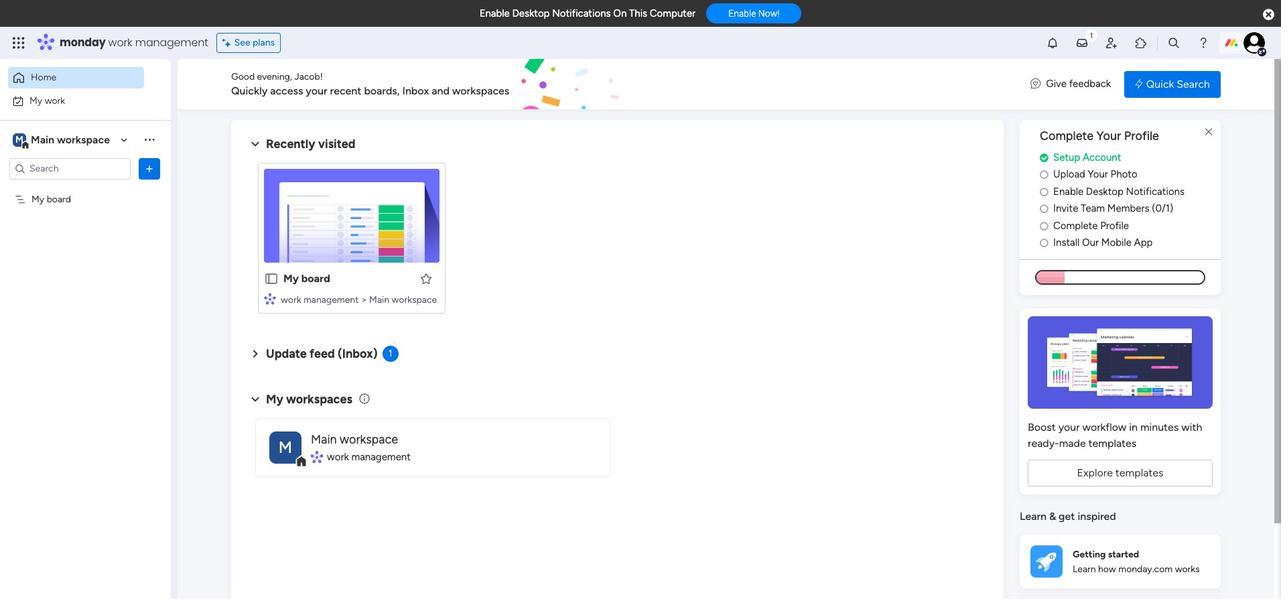 Task type: vqa. For each thing, say whether or not it's contained in the screenshot.
guests
no



Task type: locate. For each thing, give the bounding box(es) containing it.
circle o image inside complete profile link
[[1040, 221, 1049, 231]]

1 horizontal spatial main
[[311, 432, 337, 447]]

0 vertical spatial workspace image
[[13, 132, 26, 147]]

profile up setup account link
[[1124, 129, 1159, 143]]

good evening, jacob! quickly access your recent boards, inbox and workspaces
[[231, 71, 509, 97]]

main workspace up work management
[[311, 432, 398, 447]]

my board list box
[[0, 185, 171, 391]]

2 vertical spatial circle o image
[[1040, 238, 1049, 248]]

learn inside getting started learn how monday.com works
[[1073, 564, 1096, 575]]

workspace up "search in workspace" field at top left
[[57, 133, 110, 146]]

circle o image for invite
[[1040, 204, 1049, 214]]

1 vertical spatial management
[[303, 294, 359, 306]]

1 horizontal spatial main workspace
[[311, 432, 398, 447]]

templates image image
[[1032, 316, 1209, 409]]

complete up install
[[1053, 220, 1098, 232]]

board
[[47, 193, 71, 205], [301, 272, 330, 285]]

1 vertical spatial notifications
[[1126, 185, 1185, 198]]

&
[[1049, 510, 1056, 523]]

1 horizontal spatial desktop
[[1086, 185, 1124, 198]]

templates right explore
[[1116, 466, 1164, 479]]

notifications left on
[[552, 7, 611, 19]]

1 horizontal spatial notifications
[[1126, 185, 1185, 198]]

1 vertical spatial workspaces
[[286, 392, 352, 407]]

your
[[1097, 129, 1121, 143], [1088, 168, 1108, 180]]

enable inside enable desktop notifications link
[[1053, 185, 1084, 198]]

circle o image left complete profile
[[1040, 221, 1049, 231]]

0 vertical spatial workspaces
[[452, 84, 509, 97]]

0 vertical spatial circle o image
[[1040, 187, 1049, 197]]

0 vertical spatial profile
[[1124, 129, 1159, 143]]

my board right public board image
[[283, 272, 330, 285]]

main
[[31, 133, 54, 146], [369, 294, 389, 306], [311, 432, 337, 447]]

1 vertical spatial m
[[279, 437, 292, 457]]

2 vertical spatial main
[[311, 432, 337, 447]]

0 horizontal spatial desktop
[[512, 7, 550, 19]]

1 vertical spatial your
[[1059, 421, 1080, 433]]

upload
[[1053, 168, 1086, 180]]

workspace down add to favorites image
[[392, 294, 437, 306]]

complete up the setup
[[1040, 129, 1094, 143]]

now!
[[758, 8, 780, 19]]

circle o image inside upload your photo "link"
[[1040, 170, 1049, 180]]

0 vertical spatial templates
[[1089, 437, 1137, 450]]

circle o image inside invite team members (0/1) link
[[1040, 204, 1049, 214]]

0 vertical spatial circle o image
[[1040, 170, 1049, 180]]

board inside 'list box'
[[47, 193, 71, 205]]

1 vertical spatial profile
[[1100, 220, 1129, 232]]

0 vertical spatial m
[[15, 134, 23, 145]]

main workspace inside workspace selection element
[[31, 133, 110, 146]]

0 vertical spatial board
[[47, 193, 71, 205]]

jacob!
[[294, 71, 323, 82]]

0 vertical spatial complete
[[1040, 129, 1094, 143]]

started
[[1108, 549, 1139, 560]]

1 vertical spatial board
[[301, 272, 330, 285]]

1 horizontal spatial workspace image
[[269, 431, 302, 463]]

workspaces right "and"
[[452, 84, 509, 97]]

2 horizontal spatial enable
[[1053, 185, 1084, 198]]

circle o image down check circle image
[[1040, 170, 1049, 180]]

my inside button
[[29, 95, 42, 106]]

enable inside enable now! button
[[729, 8, 756, 19]]

0 horizontal spatial your
[[306, 84, 327, 97]]

circle o image inside enable desktop notifications link
[[1040, 187, 1049, 197]]

ready-
[[1028, 437, 1059, 450]]

inbox image
[[1076, 36, 1089, 50]]

boost
[[1028, 421, 1056, 433]]

account
[[1083, 151, 1121, 163]]

0 vertical spatial main workspace
[[31, 133, 110, 146]]

workspaces
[[452, 84, 509, 97], [286, 392, 352, 407]]

1 vertical spatial desktop
[[1086, 185, 1124, 198]]

boost your workflow in minutes with ready-made templates
[[1028, 421, 1202, 450]]

m for left workspace icon
[[15, 134, 23, 145]]

dapulse x slim image
[[1201, 124, 1217, 140]]

0 vertical spatial desktop
[[512, 7, 550, 19]]

workspace up work management
[[340, 432, 398, 447]]

workspaces inside good evening, jacob! quickly access your recent boards, inbox and workspaces
[[452, 84, 509, 97]]

inbox
[[402, 84, 429, 97]]

0 horizontal spatial board
[[47, 193, 71, 205]]

access
[[270, 84, 303, 97]]

1 horizontal spatial learn
[[1073, 564, 1096, 575]]

close my workspaces image
[[247, 391, 263, 407]]

your inside upload your photo "link"
[[1088, 168, 1108, 180]]

1 horizontal spatial workspaces
[[452, 84, 509, 97]]

see
[[234, 37, 250, 48]]

invite team members (0/1) link
[[1040, 201, 1221, 216]]

2 vertical spatial workspace
[[340, 432, 398, 447]]

setup account link
[[1040, 150, 1221, 165]]

search everything image
[[1167, 36, 1181, 50]]

main inside workspace selection element
[[31, 133, 54, 146]]

0 vertical spatial your
[[1097, 129, 1121, 143]]

your inside boost your workflow in minutes with ready-made templates
[[1059, 421, 1080, 433]]

1 horizontal spatial my board
[[283, 272, 330, 285]]

m inside workspace selection element
[[15, 134, 23, 145]]

option
[[0, 187, 171, 190]]

main workspace up "search in workspace" field at top left
[[31, 133, 110, 146]]

work management
[[327, 451, 411, 463]]

your down the jacob!
[[306, 84, 327, 97]]

1 horizontal spatial your
[[1059, 421, 1080, 433]]

my right the close my workspaces icon
[[266, 392, 283, 407]]

learn left '&'
[[1020, 510, 1047, 523]]

profile down invite team members (0/1)
[[1100, 220, 1129, 232]]

circle o image left invite on the right top of page
[[1040, 204, 1049, 214]]

v2 user feedback image
[[1031, 77, 1041, 92]]

1
[[388, 348, 392, 359]]

enable now!
[[729, 8, 780, 19]]

circle o image
[[1040, 187, 1049, 197], [1040, 221, 1049, 231], [1040, 238, 1049, 248]]

learn down 'getting'
[[1073, 564, 1096, 575]]

templates
[[1089, 437, 1137, 450], [1116, 466, 1164, 479]]

workspaces down update feed (inbox)
[[286, 392, 352, 407]]

0 horizontal spatial workspaces
[[286, 392, 352, 407]]

explore templates button
[[1028, 460, 1213, 486]]

notifications for enable desktop notifications on this computer
[[552, 7, 611, 19]]

your up made
[[1059, 421, 1080, 433]]

my down "search in workspace" field at top left
[[31, 193, 44, 205]]

visited
[[318, 137, 356, 151]]

good
[[231, 71, 255, 82]]

how
[[1098, 564, 1116, 575]]

notifications
[[552, 7, 611, 19], [1126, 185, 1185, 198]]

work management > main workspace
[[281, 294, 437, 306]]

work right monday
[[108, 35, 132, 50]]

main right >
[[369, 294, 389, 306]]

on
[[613, 7, 627, 19]]

enable for enable now!
[[729, 8, 756, 19]]

enable desktop notifications link
[[1040, 184, 1221, 199]]

profile
[[1124, 129, 1159, 143], [1100, 220, 1129, 232]]

invite
[[1053, 203, 1078, 215]]

learn & get inspired
[[1020, 510, 1116, 523]]

upload your photo
[[1053, 168, 1138, 180]]

circle o image inside install our mobile app link
[[1040, 238, 1049, 248]]

work down "home"
[[45, 95, 65, 106]]

1 circle o image from the top
[[1040, 187, 1049, 197]]

1 vertical spatial learn
[[1073, 564, 1096, 575]]

recently visited
[[266, 137, 356, 151]]

install our mobile app
[[1053, 237, 1153, 249]]

board down "search in workspace" field at top left
[[47, 193, 71, 205]]

0 vertical spatial my board
[[31, 193, 71, 205]]

(inbox)
[[338, 346, 378, 361]]

2 circle o image from the top
[[1040, 221, 1049, 231]]

0 horizontal spatial main workspace
[[31, 133, 110, 146]]

v2 bolt switch image
[[1135, 77, 1143, 91]]

0 horizontal spatial m
[[15, 134, 23, 145]]

1 horizontal spatial enable
[[729, 8, 756, 19]]

options image
[[143, 162, 156, 175]]

select product image
[[12, 36, 25, 50]]

0 horizontal spatial main
[[31, 133, 54, 146]]

board right public board image
[[301, 272, 330, 285]]

1 horizontal spatial m
[[279, 437, 292, 457]]

circle o image
[[1040, 170, 1049, 180], [1040, 204, 1049, 214]]

plans
[[253, 37, 275, 48]]

2 circle o image from the top
[[1040, 204, 1049, 214]]

search
[[1177, 77, 1210, 90]]

my
[[29, 95, 42, 106], [31, 193, 44, 205], [283, 272, 299, 285], [266, 392, 283, 407]]

workspace
[[57, 133, 110, 146], [392, 294, 437, 306], [340, 432, 398, 447]]

evening,
[[257, 71, 292, 82]]

0 vertical spatial notifications
[[552, 7, 611, 19]]

2 vertical spatial management
[[351, 451, 411, 463]]

home
[[31, 72, 56, 83]]

1 vertical spatial main
[[369, 294, 389, 306]]

0 horizontal spatial learn
[[1020, 510, 1047, 523]]

your up account on the top of the page
[[1097, 129, 1121, 143]]

workspace image
[[13, 132, 26, 147], [269, 431, 302, 463]]

1 circle o image from the top
[[1040, 170, 1049, 180]]

give feedback
[[1046, 78, 1111, 90]]

(0/1)
[[1152, 203, 1174, 215]]

main down my workspaces
[[311, 432, 337, 447]]

desktop
[[512, 7, 550, 19], [1086, 185, 1124, 198]]

complete
[[1040, 129, 1094, 143], [1053, 220, 1098, 232]]

1 vertical spatial circle o image
[[1040, 221, 1049, 231]]

in
[[1129, 421, 1138, 433]]

3 circle o image from the top
[[1040, 238, 1049, 248]]

apps image
[[1134, 36, 1148, 50]]

management
[[135, 35, 208, 50], [303, 294, 359, 306], [351, 451, 411, 463]]

0 horizontal spatial notifications
[[552, 7, 611, 19]]

main workspace
[[31, 133, 110, 146], [311, 432, 398, 447]]

my board down "search in workspace" field at top left
[[31, 193, 71, 205]]

1 vertical spatial templates
[[1116, 466, 1164, 479]]

circle o image down check circle image
[[1040, 187, 1049, 197]]

circle o image left install
[[1040, 238, 1049, 248]]

1 vertical spatial circle o image
[[1040, 204, 1049, 214]]

m
[[15, 134, 23, 145], [279, 437, 292, 457]]

circle o image for complete
[[1040, 221, 1049, 231]]

Search in workspace field
[[28, 161, 112, 176]]

invite team members (0/1)
[[1053, 203, 1174, 215]]

work
[[108, 35, 132, 50], [45, 95, 65, 106], [281, 294, 301, 306], [327, 451, 349, 463]]

m for the bottommost workspace icon
[[279, 437, 292, 457]]

1 vertical spatial your
[[1088, 168, 1108, 180]]

update feed (inbox)
[[266, 346, 378, 361]]

0 vertical spatial main
[[31, 133, 54, 146]]

monday
[[60, 35, 106, 50]]

my board
[[31, 193, 71, 205], [283, 272, 330, 285]]

enable
[[480, 7, 510, 19], [729, 8, 756, 19], [1053, 185, 1084, 198]]

close recently visited image
[[247, 136, 263, 152]]

0 horizontal spatial my board
[[31, 193, 71, 205]]

circle o image for upload
[[1040, 170, 1049, 180]]

1 vertical spatial complete
[[1053, 220, 1098, 232]]

notifications up (0/1)
[[1126, 185, 1185, 198]]

your
[[306, 84, 327, 97], [1059, 421, 1080, 433]]

add to favorites image
[[419, 272, 433, 285]]

0 horizontal spatial enable
[[480, 7, 510, 19]]

main down my work
[[31, 133, 54, 146]]

my down "home"
[[29, 95, 42, 106]]

1 vertical spatial workspace image
[[269, 431, 302, 463]]

templates down workflow
[[1089, 437, 1137, 450]]

0 vertical spatial your
[[306, 84, 327, 97]]

enable for enable desktop notifications
[[1053, 185, 1084, 198]]

your down account on the top of the page
[[1088, 168, 1108, 180]]

1 image
[[1086, 27, 1098, 43]]



Task type: describe. For each thing, give the bounding box(es) containing it.
and
[[432, 84, 450, 97]]

inspired
[[1078, 510, 1116, 523]]

management for work management
[[351, 451, 411, 463]]

install our mobile app link
[[1040, 235, 1221, 250]]

getting started element
[[1020, 535, 1221, 589]]

explore
[[1077, 466, 1113, 479]]

complete for complete your profile
[[1040, 129, 1094, 143]]

0 vertical spatial workspace
[[57, 133, 110, 146]]

my work
[[29, 95, 65, 106]]

quick search button
[[1125, 71, 1221, 98]]

monday work management
[[60, 35, 208, 50]]

complete profile link
[[1040, 218, 1221, 233]]

complete your profile
[[1040, 129, 1159, 143]]

jacob simon image
[[1244, 32, 1265, 54]]

0 horizontal spatial workspace image
[[13, 132, 26, 147]]

templates inside button
[[1116, 466, 1164, 479]]

feedback
[[1069, 78, 1111, 90]]

templates inside boost your workflow in minutes with ready-made templates
[[1089, 437, 1137, 450]]

home button
[[8, 67, 144, 88]]

members
[[1108, 203, 1150, 215]]

enable now! button
[[706, 4, 802, 24]]

notifications for enable desktop notifications
[[1126, 185, 1185, 198]]

getting
[[1073, 549, 1106, 560]]

work up update
[[281, 294, 301, 306]]

feed
[[310, 346, 335, 361]]

photo
[[1111, 168, 1138, 180]]

monday.com
[[1119, 564, 1173, 575]]

your inside good evening, jacob! quickly access your recent boards, inbox and workspaces
[[306, 84, 327, 97]]

work inside button
[[45, 95, 65, 106]]

my board inside 'list box'
[[31, 193, 71, 205]]

upload your photo link
[[1040, 167, 1221, 182]]

your for complete
[[1097, 129, 1121, 143]]

computer
[[650, 7, 696, 19]]

works
[[1175, 564, 1200, 575]]

workspace selection element
[[13, 132, 112, 149]]

desktop for enable desktop notifications on this computer
[[512, 7, 550, 19]]

get
[[1059, 510, 1075, 523]]

my inside 'list box'
[[31, 193, 44, 205]]

check circle image
[[1040, 153, 1049, 163]]

made
[[1059, 437, 1086, 450]]

quick
[[1146, 77, 1174, 90]]

give
[[1046, 78, 1067, 90]]

install
[[1053, 237, 1080, 249]]

workspace options image
[[143, 133, 156, 146]]

1 vertical spatial main workspace
[[311, 432, 398, 447]]

enable desktop notifications
[[1053, 185, 1185, 198]]

getting started learn how monday.com works
[[1073, 549, 1200, 575]]

0 vertical spatial management
[[135, 35, 208, 50]]

see plans button
[[216, 33, 281, 53]]

recently
[[266, 137, 315, 151]]

public board image
[[264, 271, 279, 286]]

help image
[[1197, 36, 1210, 50]]

1 horizontal spatial board
[[301, 272, 330, 285]]

>
[[361, 294, 367, 306]]

workflow
[[1083, 421, 1127, 433]]

complete profile
[[1053, 220, 1129, 232]]

1 vertical spatial workspace
[[392, 294, 437, 306]]

this
[[629, 7, 647, 19]]

my work button
[[8, 90, 144, 112]]

recent
[[330, 84, 362, 97]]

my right public board image
[[283, 272, 299, 285]]

our
[[1082, 237, 1099, 249]]

update
[[266, 346, 307, 361]]

circle o image for enable
[[1040, 187, 1049, 197]]

management for work management > main workspace
[[303, 294, 359, 306]]

setup account
[[1053, 151, 1121, 163]]

team
[[1081, 203, 1105, 215]]

complete for complete profile
[[1053, 220, 1098, 232]]

invite members image
[[1105, 36, 1118, 50]]

open update feed (inbox) image
[[247, 346, 263, 362]]

1 vertical spatial my board
[[283, 272, 330, 285]]

explore templates
[[1077, 466, 1164, 479]]

quickly
[[231, 84, 268, 97]]

app
[[1134, 237, 1153, 249]]

mobile
[[1102, 237, 1132, 249]]

desktop for enable desktop notifications
[[1086, 185, 1124, 198]]

notifications image
[[1046, 36, 1059, 50]]

work down my workspaces
[[327, 451, 349, 463]]

circle o image for install
[[1040, 238, 1049, 248]]

setup
[[1053, 151, 1080, 163]]

enable desktop notifications on this computer
[[480, 7, 696, 19]]

my workspaces
[[266, 392, 352, 407]]

0 vertical spatial learn
[[1020, 510, 1047, 523]]

dapulse close image
[[1263, 8, 1275, 21]]

quick search
[[1146, 77, 1210, 90]]

minutes
[[1140, 421, 1179, 433]]

2 horizontal spatial main
[[369, 294, 389, 306]]

see plans
[[234, 37, 275, 48]]

your for upload
[[1088, 168, 1108, 180]]

boards,
[[364, 84, 400, 97]]

with
[[1182, 421, 1202, 433]]

enable for enable desktop notifications on this computer
[[480, 7, 510, 19]]



